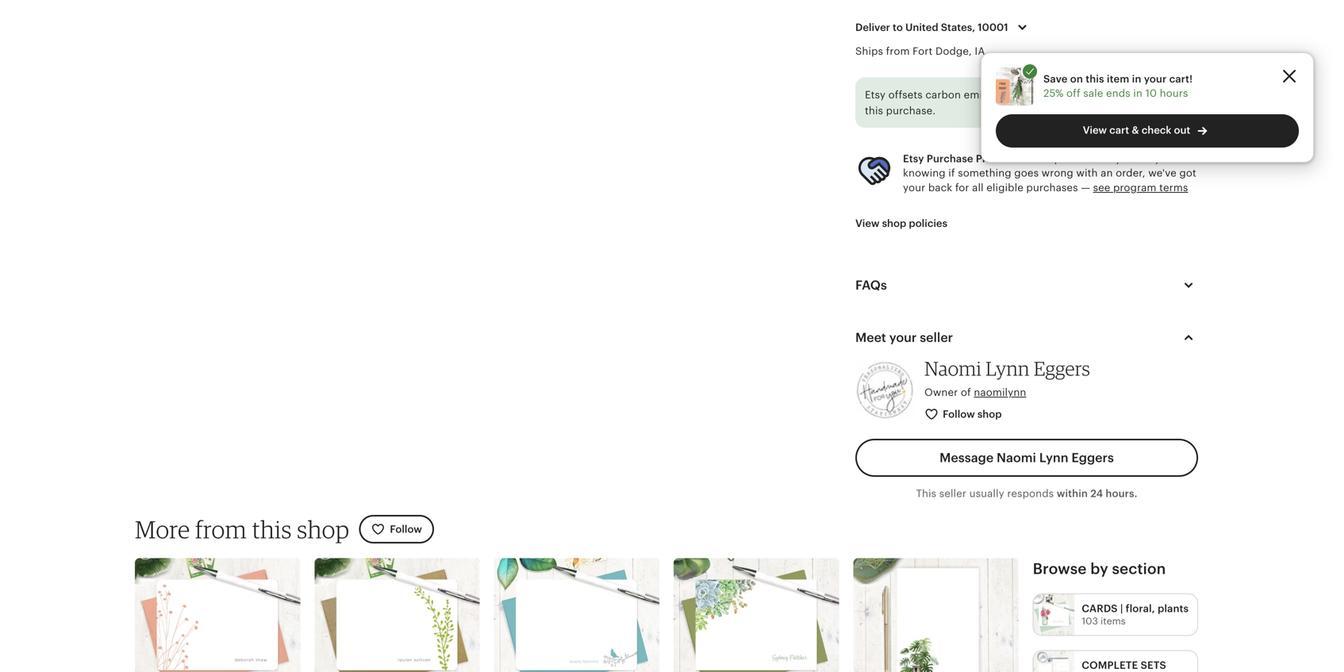 Task type: vqa. For each thing, say whether or not it's contained in the screenshot.
this in the Etsy offsets carbon emissions from shipping and packaging on this purchase.
yes



Task type: locate. For each thing, give the bounding box(es) containing it.
1 horizontal spatial from
[[887, 45, 910, 57]]

etsy offsets carbon emissions from shipping and packaging on this purchase.
[[866, 89, 1180, 117]]

view shop policies button
[[844, 209, 960, 238]]

0 vertical spatial eggers
[[1034, 357, 1091, 380]]

personalized note card set - modern bird on branch - nature lover stationary simple stationery for her gift set - flat cards set of 12 image
[[494, 558, 660, 673]]

from down to
[[887, 45, 910, 57]]

faqs
[[856, 278, 888, 293]]

1 vertical spatial lynn
[[1040, 451, 1069, 465]]

see program terms link
[[1094, 182, 1189, 194]]

in
[[1133, 73, 1142, 85], [1134, 87, 1143, 99]]

follow shop button
[[913, 400, 1016, 430]]

shop
[[1036, 153, 1062, 165]]

follow
[[943, 408, 976, 420], [390, 524, 422, 536]]

etsy for etsy purchase protection:
[[904, 153, 925, 165]]

|
[[1121, 603, 1124, 615]]

1 vertical spatial naomi
[[997, 451, 1037, 465]]

0 horizontal spatial lynn
[[986, 357, 1030, 380]]

goes
[[1015, 167, 1039, 179]]

seller inside dropdown button
[[920, 331, 954, 345]]

2 horizontal spatial from
[[1017, 89, 1041, 101]]

2 vertical spatial this
[[252, 515, 292, 544]]

deliver to united states, 10001
[[856, 21, 1009, 33]]

etsy up we've
[[1140, 153, 1161, 165]]

view left 'cart'
[[1084, 124, 1108, 136]]

1 vertical spatial from
[[1017, 89, 1041, 101]]

0 vertical spatial view
[[1084, 124, 1108, 136]]

eggers
[[1034, 357, 1091, 380], [1072, 451, 1115, 465]]

meet your seller button
[[842, 319, 1213, 357]]

save on this item in your cart! 25% off sale ends in 10 hours
[[1044, 73, 1194, 99]]

1 vertical spatial your
[[904, 182, 926, 194]]

emissions
[[964, 89, 1014, 101]]

protection:
[[977, 153, 1033, 165]]

2 horizontal spatial shop
[[978, 408, 1002, 420]]

this inside the save on this item in your cart! 25% off sale ends in 10 hours
[[1086, 73, 1105, 85]]

1 horizontal spatial lynn
[[1040, 451, 1069, 465]]

lynn
[[986, 357, 1030, 380], [1040, 451, 1069, 465]]

complete sets
[[1082, 660, 1167, 672]]

etsy
[[866, 89, 886, 101], [904, 153, 925, 165], [1140, 153, 1161, 165]]

confidently
[[1065, 153, 1122, 165]]

1 horizontal spatial view
[[1084, 124, 1108, 136]]

faqs button
[[842, 267, 1213, 305]]

your down knowing
[[904, 182, 926, 194]]

on down cart!
[[1167, 89, 1180, 101]]

1 horizontal spatial naomi
[[997, 451, 1037, 465]]

on inside shop confidently on etsy knowing if something goes wrong with an order, we've got your back for all eligible purchases —
[[1125, 153, 1138, 165]]

0 vertical spatial from
[[887, 45, 910, 57]]

view cart & check out link
[[997, 114, 1300, 148]]

0 vertical spatial shop
[[883, 218, 907, 229]]

0 vertical spatial seller
[[920, 331, 954, 345]]

etsy up knowing
[[904, 153, 925, 165]]

etsy purchase protection:
[[904, 153, 1033, 165]]

states,
[[942, 21, 976, 33]]

see more listings in the cards | floral, plants section image
[[1034, 595, 1075, 636]]

1 horizontal spatial shop
[[883, 218, 907, 229]]

1 vertical spatial follow
[[390, 524, 422, 536]]

2 vertical spatial shop
[[297, 515, 350, 544]]

from left 25%
[[1017, 89, 1041, 101]]

etsy for etsy offsets carbon emissions from shipping and packaging on this purchase.
[[866, 89, 886, 101]]

etsy left offsets
[[866, 89, 886, 101]]

ia
[[975, 45, 986, 57]]

program
[[1114, 182, 1157, 194]]

view
[[1084, 124, 1108, 136], [856, 218, 880, 229]]

follow inside follow button
[[390, 524, 422, 536]]

shop down naomilynn link
[[978, 408, 1002, 420]]

1 vertical spatial seller
[[940, 488, 967, 500]]

0 horizontal spatial follow
[[390, 524, 422, 536]]

your inside shop confidently on etsy knowing if something goes wrong with an order, we've got your back for all eligible purchases —
[[904, 182, 926, 194]]

2 vertical spatial on
[[1125, 153, 1138, 165]]

naomilynn
[[975, 387, 1027, 399]]

personalized note card set - dainty flowers - floral stationary flower stationery nature silhouette - flat cards set of 12 image
[[135, 558, 300, 673]]

seller right this
[[940, 488, 967, 500]]

naomi inside naomi lynn eggers owner of naomilynn
[[925, 357, 982, 380]]

back
[[929, 182, 953, 194]]

0 vertical spatial on
[[1071, 73, 1084, 85]]

your up 10
[[1145, 73, 1167, 85]]

1 horizontal spatial on
[[1125, 153, 1138, 165]]

sets
[[1141, 660, 1167, 672]]

view left policies
[[856, 218, 880, 229]]

follow for follow shop
[[943, 408, 976, 420]]

10001
[[978, 21, 1009, 33]]

your inside meet your seller dropdown button
[[890, 331, 917, 345]]

0 vertical spatial follow
[[943, 408, 976, 420]]

1 vertical spatial eggers
[[1072, 451, 1115, 465]]

we've
[[1149, 167, 1177, 179]]

view shop policies
[[856, 218, 948, 229]]

0 horizontal spatial on
[[1071, 73, 1084, 85]]

floral,
[[1126, 603, 1156, 615]]

etsy inside etsy offsets carbon emissions from shipping and packaging on this purchase.
[[866, 89, 886, 101]]

lynn up naomilynn link
[[986, 357, 1030, 380]]

1 vertical spatial view
[[856, 218, 880, 229]]

2 vertical spatial from
[[195, 515, 247, 544]]

deliver to united states, 10001 button
[[844, 11, 1045, 44]]

0 horizontal spatial this
[[252, 515, 292, 544]]

2 horizontal spatial on
[[1167, 89, 1180, 101]]

on
[[1071, 73, 1084, 85], [1167, 89, 1180, 101], [1125, 153, 1138, 165]]

eligible
[[987, 182, 1024, 194]]

0 vertical spatial in
[[1133, 73, 1142, 85]]

your
[[1145, 73, 1167, 85], [904, 182, 926, 194], [890, 331, 917, 345]]

1 vertical spatial in
[[1134, 87, 1143, 99]]

see more listings in the complete sets section image
[[1034, 652, 1075, 673]]

message naomi lynn eggers
[[940, 451, 1115, 465]]

from
[[887, 45, 910, 57], [1017, 89, 1041, 101], [195, 515, 247, 544]]

on up order,
[[1125, 153, 1138, 165]]

0 vertical spatial this
[[1086, 73, 1105, 85]]

lynn up within
[[1040, 451, 1069, 465]]

browse by section
[[1034, 560, 1167, 578]]

terms
[[1160, 182, 1189, 194]]

from right more at bottom
[[195, 515, 247, 544]]

naomi up owner
[[925, 357, 982, 380]]

naomi up this seller usually responds within 24 hours. on the bottom of the page
[[997, 451, 1037, 465]]

1 horizontal spatial follow
[[943, 408, 976, 420]]

from inside etsy offsets carbon emissions from shipping and packaging on this purchase.
[[1017, 89, 1041, 101]]

1 horizontal spatial this
[[866, 105, 884, 117]]

1 horizontal spatial etsy
[[904, 153, 925, 165]]

section
[[1113, 560, 1167, 578]]

1 vertical spatial shop
[[978, 408, 1002, 420]]

naomi
[[925, 357, 982, 380], [997, 451, 1037, 465]]

on up off
[[1071, 73, 1084, 85]]

shop for view
[[883, 218, 907, 229]]

purchase
[[927, 153, 974, 165]]

shop
[[883, 218, 907, 229], [978, 408, 1002, 420], [297, 515, 350, 544]]

out
[[1175, 124, 1191, 136]]

1 vertical spatial this
[[866, 105, 884, 117]]

this for item
[[1086, 73, 1105, 85]]

meet your seller
[[856, 331, 954, 345]]

in left 10
[[1134, 87, 1143, 99]]

shop left policies
[[883, 218, 907, 229]]

0 vertical spatial lynn
[[986, 357, 1030, 380]]

0 vertical spatial naomi
[[925, 357, 982, 380]]

0 horizontal spatial view
[[856, 218, 880, 229]]

0 horizontal spatial from
[[195, 515, 247, 544]]

seller up owner
[[920, 331, 954, 345]]

follow inside follow shop button
[[943, 408, 976, 420]]

in up 'packaging'
[[1133, 73, 1142, 85]]

1 vertical spatial on
[[1167, 89, 1180, 101]]

by
[[1091, 560, 1109, 578]]

your right meet
[[890, 331, 917, 345]]

shop inside button
[[978, 408, 1002, 420]]

shop inside button
[[883, 218, 907, 229]]

0 vertical spatial your
[[1145, 73, 1167, 85]]

purchases
[[1027, 182, 1079, 194]]

seller
[[920, 331, 954, 345], [940, 488, 967, 500]]

eggers inside naomi lynn eggers owner of naomilynn
[[1034, 357, 1091, 380]]

offsets
[[889, 89, 923, 101]]

shipping
[[1044, 89, 1088, 101]]

2 vertical spatial your
[[890, 331, 917, 345]]

this inside etsy offsets carbon emissions from shipping and packaging on this purchase.
[[866, 105, 884, 117]]

on inside etsy offsets carbon emissions from shipping and packaging on this purchase.
[[1167, 89, 1180, 101]]

something
[[959, 167, 1012, 179]]

view inside button
[[856, 218, 880, 229]]

shop confidently on etsy knowing if something goes wrong with an order, we've got your back for all eligible purchases —
[[904, 153, 1197, 194]]

follow for follow
[[390, 524, 422, 536]]

2 horizontal spatial etsy
[[1140, 153, 1161, 165]]

shop left follow button
[[297, 515, 350, 544]]

this
[[1086, 73, 1105, 85], [866, 105, 884, 117], [252, 515, 292, 544]]

items
[[1101, 616, 1126, 627]]

0 horizontal spatial naomi
[[925, 357, 982, 380]]

message naomi lynn eggers button
[[856, 439, 1199, 477]]

on inside the save on this item in your cart! 25% off sale ends in 10 hours
[[1071, 73, 1084, 85]]

0 horizontal spatial etsy
[[866, 89, 886, 101]]

2 horizontal spatial this
[[1086, 73, 1105, 85]]



Task type: describe. For each thing, give the bounding box(es) containing it.
message
[[940, 451, 994, 465]]

lynn inside the message naomi lynn eggers button
[[1040, 451, 1069, 465]]

naomi lynn eggers image
[[856, 361, 916, 421]]

if
[[949, 167, 956, 179]]

naomi inside button
[[997, 451, 1037, 465]]

naomilynn link
[[975, 387, 1027, 399]]

personalized note card set - leafy stem - modern stationary flower stationery botanical nature lover floral notes - flat cards set of 12 image
[[315, 558, 480, 673]]

view cart & check out
[[1084, 124, 1191, 136]]

to
[[893, 21, 904, 33]]

see
[[1094, 182, 1111, 194]]

usually
[[970, 488, 1005, 500]]

lynn inside naomi lynn eggers owner of naomilynn
[[986, 357, 1030, 380]]

more from this shop
[[135, 515, 350, 544]]

owner
[[925, 387, 959, 399]]

item
[[1108, 73, 1130, 85]]

103
[[1082, 616, 1099, 627]]

cart!
[[1170, 73, 1194, 85]]

save
[[1044, 73, 1068, 85]]

cart
[[1110, 124, 1130, 136]]

25%
[[1044, 87, 1064, 99]]

your inside the save on this item in your cart! 25% off sale ends in 10 hours
[[1145, 73, 1167, 85]]

carbon
[[926, 89, 962, 101]]

—
[[1082, 182, 1091, 194]]

etsy inside shop confidently on etsy knowing if something goes wrong with an order, we've got your back for all eligible purchases —
[[1140, 153, 1161, 165]]

an
[[1101, 167, 1114, 179]]

ships from fort dodge, ia
[[856, 45, 986, 57]]

view for view cart & check out
[[1084, 124, 1108, 136]]

cards
[[1082, 603, 1118, 615]]

policies
[[910, 218, 948, 229]]

browse
[[1034, 560, 1087, 578]]

dodge,
[[936, 45, 973, 57]]

cards | floral, plants 103 items
[[1082, 603, 1190, 627]]

deliver
[[856, 21, 891, 33]]

with
[[1077, 167, 1099, 179]]

10
[[1146, 87, 1158, 99]]

packaging
[[1112, 89, 1165, 101]]

&
[[1132, 124, 1140, 136]]

naomi lynn eggers owner of naomilynn
[[925, 357, 1091, 399]]

fort
[[913, 45, 933, 57]]

more
[[135, 515, 190, 544]]

complete
[[1082, 660, 1139, 672]]

hours.
[[1106, 488, 1138, 500]]

sale
[[1084, 87, 1104, 99]]

knowing
[[904, 167, 946, 179]]

eggers inside button
[[1072, 451, 1115, 465]]

responds
[[1008, 488, 1055, 500]]

got
[[1180, 167, 1197, 179]]

ends
[[1107, 87, 1131, 99]]

view for view shop policies
[[856, 218, 880, 229]]

wrong
[[1042, 167, 1074, 179]]

follow button
[[359, 515, 434, 544]]

from for dodge,
[[887, 45, 910, 57]]

off
[[1067, 87, 1081, 99]]

check
[[1142, 124, 1172, 136]]

order,
[[1116, 167, 1146, 179]]

personalized note card set - succulent garden watercolor flowers - pretty stationery botanical stationary - flat note cards set of 12 image
[[674, 558, 840, 673]]

0 horizontal spatial shop
[[297, 515, 350, 544]]

personalized notepad - watercolor monstera houseplant in boho planter - nature stationery bohemian stationary letter writing - 50 sheet pad image
[[854, 558, 1019, 673]]

purchase.
[[887, 105, 936, 117]]

follow shop
[[943, 408, 1002, 420]]

from for shop
[[195, 515, 247, 544]]

see program terms
[[1094, 182, 1189, 194]]

meet
[[856, 331, 887, 345]]

all
[[973, 182, 984, 194]]

plants
[[1158, 603, 1190, 615]]

within
[[1057, 488, 1089, 500]]

ships
[[856, 45, 884, 57]]

hours
[[1161, 87, 1189, 99]]

shop for follow
[[978, 408, 1002, 420]]

24
[[1091, 488, 1104, 500]]

this seller usually responds within 24 hours.
[[917, 488, 1138, 500]]

of
[[961, 387, 972, 399]]

united
[[906, 21, 939, 33]]

and
[[1090, 89, 1109, 101]]

for
[[956, 182, 970, 194]]

this for shop
[[252, 515, 292, 544]]



